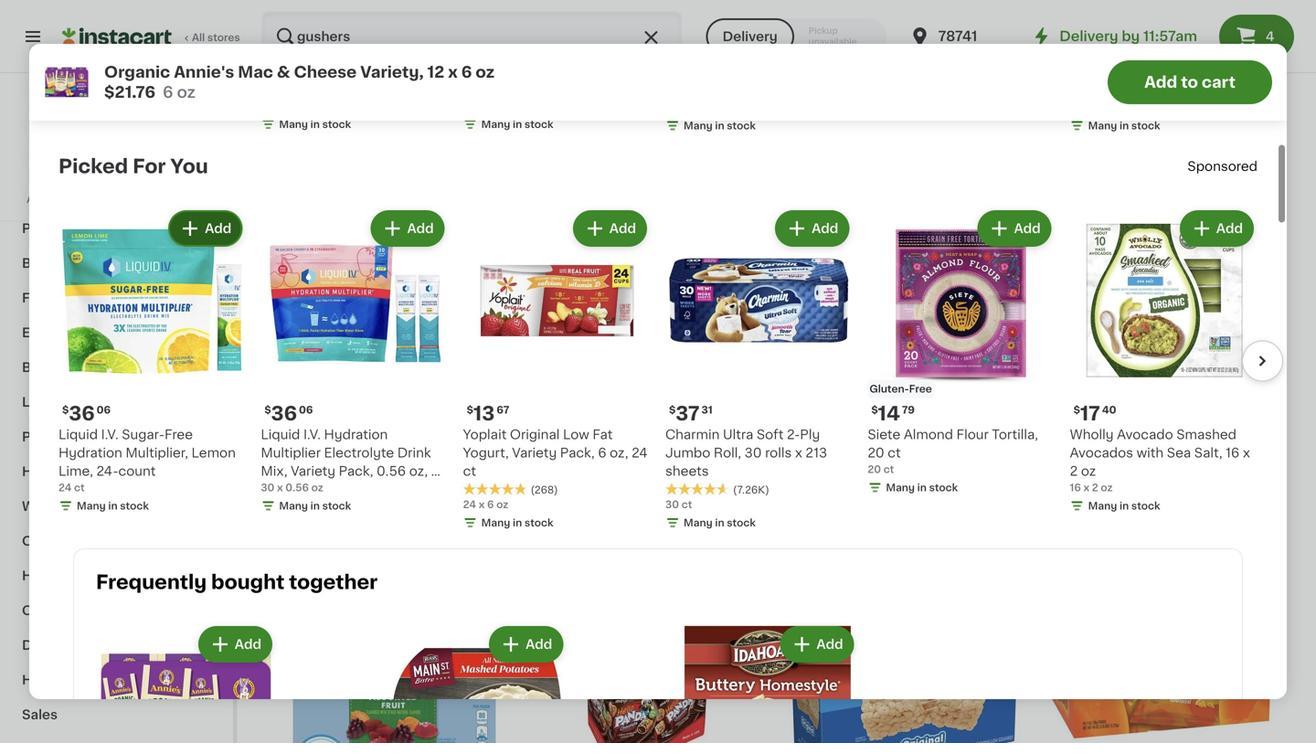 Task type: locate. For each thing, give the bounding box(es) containing it.
wine
[[22, 500, 55, 513]]

snacks, down 13
[[455, 425, 504, 438]]

liquid up lime,
[[59, 428, 98, 441]]

cracker,
[[522, 66, 575, 79]]

1 vertical spatial 28
[[76, 84, 89, 94]]

flavored up the drink
[[396, 425, 451, 438]]

$ up multiplier
[[265, 405, 271, 415]]

farm
[[541, 48, 574, 61]]

x right 12 at the top left of the page
[[448, 64, 458, 80]]

rao's
[[59, 48, 93, 61]]

24 down lime,
[[59, 483, 72, 493]]

to inside button
[[1182, 75, 1199, 90]]

0 horizontal spatial oz,
[[409, 465, 428, 478]]

fruit up multiplier
[[274, 425, 303, 438]]

general up 213 at the right bottom of the page
[[785, 425, 835, 438]]

$ inside $ 37 31
[[669, 405, 676, 415]]

i.v.
[[101, 428, 119, 441], [304, 428, 321, 441]]

instacart logo image
[[62, 26, 172, 48]]

stock down "(7.26k)"
[[727, 518, 756, 528]]

2 horizontal spatial snacks,
[[1126, 403, 1175, 416]]

0.8 inside fruit gushers fruit flavored snacks, variety pack, 42 x 0.8 oz
[[646, 443, 667, 456]]

stock down results on the top
[[322, 119, 351, 129]]

1 gushers from the left
[[307, 425, 361, 438]]

$ 36 06 up multiplier
[[265, 404, 313, 423]]

1 $ 36 06 from the left
[[62, 404, 111, 423]]

snacks, up avocado
[[1126, 403, 1175, 416]]

free up the multiplier, at the left bottom of page
[[165, 428, 193, 441]]

gluten- inside gluten-free fruit gushers fruit flavored snacks, variety pack, 42 x 0.8 oz 42 x 0.8 oz
[[276, 408, 316, 418]]

delivery inside 'link'
[[1060, 30, 1119, 43]]

snacks, inside fruit gushers fruit flavored snacks, variety pack, 42 x 0.8 oz
[[710, 425, 759, 438]]

results
[[274, 79, 351, 98]]

0 horizontal spatial 0.8
[[299, 461, 315, 471]]

4
[[1266, 30, 1275, 43]]

goods for paper goods
[[64, 431, 108, 443]]

mac
[[238, 64, 273, 80]]

1 vertical spatial free
[[316, 408, 339, 418]]

mills up cheese
[[315, 48, 344, 61]]

x down all stores
[[213, 48, 221, 61]]

hydration
[[324, 428, 388, 441], [59, 447, 122, 460]]

2 $ 36 06 from the left
[[265, 404, 313, 423]]

1 horizontal spatial general
[[785, 425, 835, 438]]

snacks, inside product group
[[1126, 403, 1175, 416]]

0 horizontal spatial free
[[165, 428, 193, 441]]

product group containing 13
[[463, 207, 651, 534]]

smashed
[[1177, 428, 1237, 441]]

item carousel region
[[33, 200, 1284, 541]]

count down the multiplier, at the left bottom of page
[[118, 465, 156, 478]]

ct down sheets
[[682, 500, 693, 510]]

& for candy
[[73, 187, 84, 200]]

0 horizontal spatial mills
[[315, 48, 344, 61]]

x right 48
[[1008, 425, 1015, 438]]

free for gluten-free
[[909, 384, 933, 394]]

$ inside $ 13 67
[[467, 405, 474, 415]]

0 vertical spatial mills
[[315, 48, 344, 61]]

1 vertical spatial mills
[[838, 425, 868, 438]]

2 vertical spatial oz,
[[409, 465, 428, 478]]

general up cheerios,
[[261, 48, 311, 61]]

5 $ from the left
[[872, 405, 878, 415]]

liquid for liquid i.v. hydration multiplier electrolyte drink mix, variety pack, 0.56 oz, 30 ct
[[261, 428, 300, 441]]

$ 36 06 up the "paper goods"
[[62, 404, 111, 423]]

1 horizontal spatial 42
[[360, 443, 377, 456]]

0 horizontal spatial 36
[[69, 404, 95, 423]]

1 06 from the left
[[97, 405, 111, 415]]

0 horizontal spatial hydration
[[59, 447, 122, 460]]

1 horizontal spatial i.v.
[[304, 428, 321, 441]]

gluten- up 14
[[870, 384, 910, 394]]

2 i.v. from the left
[[304, 428, 321, 441]]

1 horizontal spatial delivery
[[1060, 30, 1119, 43]]

spo nsored
[[1188, 160, 1258, 173]]

0.8 up sheets
[[646, 443, 667, 456]]

bakery
[[22, 118, 68, 131]]

liquid inside liquid i.v. sugar-free hydration multiplier, lemon lime, 24-count 24 ct
[[59, 428, 98, 441]]

oz inside general mills fruit by the foot, 48 x .75 oz
[[806, 443, 821, 456]]

snacks, inside gluten-free fruit gushers fruit flavored snacks, variety pack, 42 x 0.8 oz 42 x 0.8 oz
[[455, 425, 504, 438]]

1 horizontal spatial flavored
[[651, 425, 706, 438]]

picked
[[59, 157, 128, 176]]

0 horizontal spatial liquid
[[59, 428, 98, 441]]

hard beverages
[[22, 570, 127, 582]]

low down off
[[1140, 66, 1166, 79]]

general inside general mills honey nut cheerios, 2 x 27.5 oz
[[261, 48, 311, 61]]

0 vertical spatial to
[[1182, 75, 1199, 90]]

20
[[868, 447, 885, 460], [868, 465, 882, 475]]

mills for honey
[[315, 48, 344, 61]]

42 inside fruit gushers fruit flavored snacks, variety pack, 42 x 0.8 oz
[[615, 443, 632, 456]]

stock inside button
[[727, 121, 756, 131]]

delivery inside button
[[723, 30, 778, 43]]

06 up multiplier
[[299, 405, 313, 415]]

1 horizontal spatial 24
[[463, 500, 476, 510]]

i.v. for sugar-
[[101, 428, 119, 441]]

1 vertical spatial low
[[563, 428, 590, 441]]

siete almond flour tortilla, 20 ct 20 ct
[[868, 428, 1039, 475]]

product group containing 17
[[1070, 207, 1258, 517]]

.75
[[785, 443, 803, 456]]

add costco membership to save link
[[27, 192, 207, 207]]

& for personal
[[69, 465, 80, 478]]

48
[[987, 425, 1004, 438]]

0 horizontal spatial gluten-
[[276, 408, 316, 418]]

cleaning & laundry link
[[11, 593, 222, 628]]

mills for fruit
[[838, 425, 868, 438]]

count right 90
[[1237, 403, 1274, 416]]

0 vertical spatial goods
[[64, 431, 108, 443]]

x down 'yogurt,'
[[479, 500, 485, 510]]

i.v. down liquor "link" at bottom
[[101, 428, 119, 441]]

0 horizontal spatial i.v.
[[101, 428, 119, 441]]

2 horizontal spatial 24
[[632, 447, 648, 460]]

$
[[62, 405, 69, 415], [669, 405, 676, 415], [265, 405, 271, 415], [467, 405, 474, 415], [872, 405, 878, 415], [1074, 405, 1081, 415]]

1 vertical spatial oz,
[[610, 447, 629, 460]]

add inside button
[[1145, 75, 1178, 90]]

6 down organic
[[163, 85, 173, 100]]

$ up the "paper goods"
[[62, 405, 69, 415]]

0 horizontal spatial flavored
[[396, 425, 451, 438]]

0 vertical spatial spo
[[1225, 6, 1245, 16]]

1 horizontal spatial liquid
[[261, 428, 300, 441]]

free for gluten-free fruit gushers fruit flavored snacks, variety pack, 42 x 0.8 oz 42 x 0.8 oz
[[316, 408, 339, 418]]

1 horizontal spatial spo
[[1225, 6, 1245, 16]]

1 36 from the left
[[69, 404, 95, 423]]

28 down the 'rao's'
[[76, 84, 89, 94]]

spo for spo
[[1225, 6, 1245, 16]]

i.v. inside liquid i.v. sugar-free hydration multiplier, lemon lime, 24-count 24 ct
[[101, 428, 119, 441]]

spo for spo nsored
[[1188, 160, 1214, 173]]

by
[[903, 425, 920, 438]]

flavored down the 37
[[651, 425, 706, 438]]

0 horizontal spatial snacks,
[[455, 425, 504, 438]]

40
[[1103, 405, 1117, 415]]

2 vertical spatial goods
[[65, 674, 109, 687]]

free inside gluten-free fruit gushers fruit flavored snacks, variety pack, 42 x 0.8 oz 42 x 0.8 oz
[[316, 408, 339, 418]]

gluten- up multiplier
[[276, 408, 316, 418]]

1 liquid from the left
[[59, 428, 98, 441]]

1 vertical spatial 0.56
[[286, 483, 309, 493]]

guarantee
[[141, 176, 194, 186]]

oz, inside liquid i.v. hydration multiplier electrolyte drink mix, variety pack, 0.56 oz, 30 ct
[[409, 465, 428, 478]]

other goods link
[[11, 524, 222, 559]]

42 left jumbo
[[615, 443, 632, 456]]

roll,
[[714, 447, 742, 460]]

stock down 'columbus low sodium italian dry salame, 2 x 16 oz 2 x 16 oz'
[[1132, 121, 1161, 131]]

stock down siete almond flour tortilla, 20 ct 20 ct
[[930, 483, 958, 493]]

many in stock inside button
[[684, 121, 756, 131]]

1 flavored from the left
[[396, 425, 451, 438]]

1 vertical spatial goods
[[63, 535, 107, 548]]

goods down dairy
[[65, 674, 109, 687]]

1 horizontal spatial count
[[1237, 403, 1274, 416]]

16
[[1214, 85, 1228, 97], [1088, 102, 1099, 113], [1226, 447, 1240, 460], [1070, 483, 1082, 493]]

2 flavored from the left
[[651, 425, 706, 438]]

liquid inside liquid i.v. hydration multiplier electrolyte drink mix, variety pack, 0.56 oz, 30 ct
[[261, 428, 300, 441]]

nut
[[393, 48, 417, 61]]

& down 100%
[[73, 187, 84, 200]]

& right beer
[[56, 361, 67, 374]]

italian
[[1070, 85, 1109, 97]]

1 vertical spatial 20
[[868, 465, 882, 475]]

best
[[280, 359, 300, 368]]

0 horizontal spatial spo
[[1188, 160, 1214, 173]]

1 horizontal spatial hydration
[[324, 428, 388, 441]]

28
[[224, 48, 240, 61], [76, 84, 89, 94]]

many
[[77, 102, 106, 113], [279, 119, 308, 129], [482, 119, 511, 129], [684, 121, 713, 131], [1089, 121, 1118, 131], [1058, 441, 1087, 451], [293, 479, 322, 489], [548, 479, 577, 489], [803, 479, 832, 489], [886, 483, 915, 493], [77, 501, 106, 511], [279, 501, 308, 511], [1089, 501, 1118, 511], [684, 518, 713, 528], [482, 518, 511, 528]]

to left cart
[[1182, 75, 1199, 90]]

1 vertical spatial hydration
[[59, 447, 122, 460]]

view pricing policy link
[[62, 155, 171, 170]]

x left 27.5
[[337, 66, 344, 79]]

charmin
[[666, 428, 720, 441]]

many in stock button
[[666, 0, 853, 137]]

product group containing general mills fruit by the foot, 48 x .75 oz
[[785, 128, 1025, 495]]

snacks,
[[1126, 403, 1175, 416], [455, 425, 504, 438], [710, 425, 759, 438]]

hydration up electrolyte at the bottom
[[324, 428, 388, 441]]

1 vertical spatial 24
[[59, 483, 72, 493]]

12
[[428, 64, 445, 80]]

product group containing 14
[[868, 207, 1056, 499]]

1 vertical spatial count
[[118, 465, 156, 478]]

0 horizontal spatial gushers
[[307, 425, 361, 438]]

product group containing 37
[[666, 207, 853, 534]]

1 $ from the left
[[62, 405, 69, 415]]

6 $ from the left
[[1074, 405, 1081, 415]]

i.v. inside liquid i.v. hydration multiplier electrolyte drink mix, variety pack, 0.56 oz, 30 ct
[[304, 428, 321, 441]]

24 inside liquid i.v. sugar-free hydration multiplier, lemon lime, 24-count 24 ct
[[59, 483, 72, 493]]

delivery for delivery by 11:57am
[[1060, 30, 1119, 43]]

with
[[1137, 447, 1164, 460]]

low inside 'columbus low sodium italian dry salame, 2 x 16 oz 2 x 16 oz'
[[1140, 66, 1166, 79]]

$ up 'charmin' at the bottom right
[[669, 405, 676, 415]]

★★★★★
[[1040, 420, 1104, 433], [1040, 420, 1104, 433], [666, 483, 730, 495], [666, 483, 730, 495], [463, 483, 527, 495], [463, 483, 527, 495]]

1 horizontal spatial 28
[[224, 48, 240, 61]]

2 horizontal spatial 0.8
[[646, 443, 667, 456]]

37
[[676, 404, 700, 423]]

1 vertical spatial general
[[785, 425, 835, 438]]

1 vertical spatial gluten-
[[276, 408, 316, 418]]

$21.14 element
[[785, 376, 1025, 400]]

$ up yoplait at bottom left
[[467, 405, 474, 415]]

pepperidge
[[463, 48, 538, 61]]

free up 79
[[909, 384, 933, 394]]

beer
[[22, 361, 53, 374]]

hydration up health & personal care
[[59, 447, 122, 460]]

$ inside $ 17 40
[[1074, 405, 1081, 415]]

pack, inside gluten-free fruit gushers fruit flavored snacks, variety pack, 42 x 0.8 oz 42 x 0.8 oz
[[322, 443, 357, 456]]

(7.26k)
[[733, 485, 770, 495]]

deli & dairy link
[[11, 628, 222, 663]]

0 horizontal spatial $ 36 06
[[62, 404, 111, 423]]

care
[[144, 465, 175, 478]]

1
[[609, 66, 614, 79]]

0 horizontal spatial low
[[563, 428, 590, 441]]

goods up 'beverages'
[[63, 535, 107, 548]]

x down mix,
[[277, 483, 283, 493]]

goods
[[64, 431, 108, 443], [63, 535, 107, 548], [65, 674, 109, 687]]

oz, right .8 on the right of the page
[[1194, 403, 1212, 416]]

1 horizontal spatial $ 36 06
[[265, 404, 313, 423]]

x left 213 at the right bottom of the page
[[795, 447, 803, 460]]

gushers
[[307, 425, 361, 438], [562, 425, 616, 438]]

gluten- for gluten-free fruit gushers fruit flavored snacks, variety pack, 42 x 0.8 oz 42 x 0.8 oz
[[276, 408, 316, 418]]

17
[[1081, 404, 1101, 423]]

mills down vegan
[[838, 425, 868, 438]]

general inside general mills fruit by the foot, 48 x .75 oz
[[785, 425, 835, 438]]

0 horizontal spatial delivery
[[723, 30, 778, 43]]

1 horizontal spatial low
[[1140, 66, 1166, 79]]

2 20 from the top
[[868, 465, 882, 475]]

cart
[[1202, 75, 1236, 90]]

30 inside charmin ultra soft 2-ply jumbo roll, 30 rolls x 213 sheets
[[745, 447, 762, 460]]

oz, down fat
[[610, 447, 629, 460]]

0 horizontal spatial 24
[[59, 483, 72, 493]]

1 horizontal spatial snacks,
[[710, 425, 759, 438]]

1 horizontal spatial 36
[[271, 404, 297, 423]]

stock
[[120, 102, 149, 113], [322, 119, 351, 129], [525, 119, 554, 129], [727, 121, 756, 131], [1132, 121, 1161, 131], [1101, 441, 1130, 451], [336, 479, 365, 489], [591, 479, 620, 489], [846, 479, 875, 489], [930, 483, 958, 493], [120, 501, 149, 511], [322, 501, 351, 511], [1132, 501, 1161, 511], [727, 518, 756, 528], [525, 518, 554, 528]]

variety inside "yoplait original low fat yogurt, variety pack, 6 oz, 24 ct"
[[512, 447, 557, 460]]

4 button
[[1220, 15, 1295, 59]]

hydration inside liquid i.v. sugar-free hydration multiplier, lemon lime, 24-count 24 ct
[[59, 447, 122, 460]]

$ inside the $ 14 79
[[872, 405, 878, 415]]

product group
[[274, 128, 515, 512], [529, 128, 770, 495], [785, 128, 1025, 495], [1040, 128, 1280, 457], [59, 207, 246, 517], [261, 207, 449, 517], [463, 207, 651, 534], [666, 207, 853, 534], [868, 207, 1056, 499], [1070, 207, 1258, 517], [274, 541, 515, 743], [529, 541, 770, 743], [785, 541, 1025, 743], [1040, 541, 1280, 743], [96, 623, 276, 743], [387, 623, 567, 743], [678, 623, 858, 743]]

2 gushers from the left
[[562, 425, 616, 438]]

42 down multiplier
[[274, 461, 288, 471]]

low
[[1140, 66, 1166, 79], [563, 428, 590, 441]]

general mills fruit by the foot, 48 x .75 oz
[[785, 425, 1015, 456]]

oz, down the drink
[[409, 465, 428, 478]]

& up 100%
[[59, 153, 70, 166]]

& for laundry
[[84, 604, 95, 617]]

1 vertical spatial spo
[[1188, 160, 1214, 173]]

liquid for liquid i.v. sugar-free hydration multiplier, lemon lime, 24-count 24 ct
[[59, 428, 98, 441]]

floral link
[[11, 281, 222, 315]]

1 horizontal spatial 06
[[299, 405, 313, 415]]

0 vertical spatial low
[[1140, 66, 1166, 79]]

stock down fat
[[591, 479, 620, 489]]

mills inside general mills fruit by the foot, 48 x .75 oz
[[838, 425, 868, 438]]

stock down siete
[[846, 479, 875, 489]]

& inside 'link'
[[69, 465, 80, 478]]

buy
[[1076, 50, 1096, 60]]

ct down lime,
[[74, 483, 85, 493]]

gushers up electrolyte at the bottom
[[307, 425, 361, 438]]

0 horizontal spatial general
[[261, 48, 311, 61]]

liquor link
[[11, 385, 222, 420]]

0 vertical spatial nsored
[[1245, 6, 1280, 16]]

gushers right original at the left bottom of the page
[[562, 425, 616, 438]]

06 for liquid i.v. hydration multiplier electrolyte drink mix, variety pack, 0.56 oz, 30 ct
[[299, 405, 313, 415]]

0 horizontal spatial count
[[118, 465, 156, 478]]

0 horizontal spatial 28
[[76, 84, 89, 94]]

x inside charmin ultra soft 2-ply jumbo roll, 30 rolls x 213 sheets
[[795, 447, 803, 460]]

16 right salt,
[[1226, 447, 1240, 460]]

0 vertical spatial 20
[[868, 447, 885, 460]]

None search field
[[262, 11, 683, 62]]

gluten- inside product group
[[870, 384, 910, 394]]

3 $ from the left
[[265, 405, 271, 415]]

1 horizontal spatial free
[[316, 408, 339, 418]]

i.v. up multiplier
[[304, 428, 321, 441]]

pack, inside fruit gushers fruit flavored snacks, variety pack, 42 x 0.8 oz
[[577, 443, 612, 456]]

columbus low sodium italian dry salame, 2 x 16 oz 2 x 16 oz
[[1070, 66, 1246, 113]]

home goods link
[[11, 663, 222, 698]]

yoplait
[[463, 428, 507, 441]]

0 horizontal spatial to
[[158, 194, 169, 204]]

1 vertical spatial nsored
[[1214, 160, 1258, 173]]

goods up lime,
[[64, 431, 108, 443]]

36 up the "paper goods"
[[69, 404, 95, 423]]

$ 36 06 for liquid i.v. sugar-free hydration multiplier, lemon lime, 24-count
[[62, 404, 111, 423]]

gluten- for gluten-free
[[870, 384, 910, 394]]

& right deli
[[51, 639, 62, 652]]

stock down $21.76
[[120, 102, 149, 113]]

28 down stores
[[224, 48, 240, 61]]

i.v. for hydration
[[304, 428, 321, 441]]

snacks, up roll, in the bottom right of the page
[[710, 425, 759, 438]]

42 left the drink
[[360, 443, 377, 456]]

deli & dairy
[[22, 639, 100, 652]]

pack, inside "yoplait original low fat yogurt, variety pack, 6 oz, 24 ct"
[[560, 447, 595, 460]]

2 vertical spatial free
[[165, 428, 193, 441]]

1 horizontal spatial 0.56
[[377, 465, 406, 478]]

sea
[[1168, 447, 1192, 460]]

0 vertical spatial 24
[[632, 447, 648, 460]]

4 $ from the left
[[467, 405, 474, 415]]

2 liquid from the left
[[261, 428, 300, 441]]

2 36 from the left
[[271, 404, 297, 423]]

2 horizontal spatial oz,
[[1194, 403, 1212, 416]]

24-
[[96, 465, 118, 478]]

0 vertical spatial general
[[261, 48, 311, 61]]

x down avocados
[[1084, 483, 1090, 493]]

x inside general mills honey nut cheerios, 2 x 27.5 oz
[[337, 66, 344, 79]]

2 inside general mills honey nut cheerios, 2 x 27.5 oz
[[325, 66, 333, 79]]

liquid
[[59, 428, 98, 441], [261, 428, 300, 441]]

fruit inside general mills fruit by the foot, 48 x .75 oz
[[871, 425, 900, 438]]

6 down fat
[[598, 447, 607, 460]]

$ for charmin ultra soft 2-ply jumbo roll, 30 rolls x 213 sheets
[[669, 405, 676, 415]]

0 vertical spatial free
[[909, 384, 933, 394]]

variety inside gluten-free fruit gushers fruit flavored snacks, variety pack, 42 x 0.8 oz 42 x 0.8 oz
[[274, 443, 319, 456]]

36 up multiplier
[[271, 404, 297, 423]]

24 left jumbo
[[632, 447, 648, 460]]

& down 'beverages'
[[84, 604, 95, 617]]

stock down (1.06k)
[[1101, 441, 1130, 451]]

2 06 from the left
[[299, 405, 313, 415]]

membership
[[90, 194, 156, 204]]

seller
[[302, 359, 326, 368]]

0 vertical spatial gluten-
[[870, 384, 910, 394]]

36 for liquid i.v. hydration multiplier electrolyte drink mix, variety pack, 0.56 oz, 30 ct
[[271, 404, 297, 423]]

fruit down 14
[[871, 425, 900, 438]]

x left jumbo
[[635, 443, 642, 456]]

nsored down cart
[[1214, 160, 1258, 173]]

0 vertical spatial hydration
[[324, 428, 388, 441]]

sales link
[[11, 698, 222, 732]]

36 for liquid i.v. sugar-free hydration multiplier, lemon lime, 24-count
[[69, 404, 95, 423]]

ct down 'yogurt,'
[[463, 465, 476, 478]]

variety inside liquid i.v. hydration multiplier electrolyte drink mix, variety pack, 0.56 oz, 30 ct
[[291, 465, 336, 478]]

1 horizontal spatial mills
[[838, 425, 868, 438]]

0 vertical spatial 0.56
[[377, 465, 406, 478]]

mills inside general mills honey nut cheerios, 2 x 27.5 oz
[[315, 48, 344, 61]]

0.56 down the drink
[[377, 465, 406, 478]]

liquid up multiplier
[[261, 428, 300, 441]]

1 horizontal spatial gluten-
[[870, 384, 910, 394]]

pets
[[22, 222, 52, 235]]

0 horizontal spatial 0.56
[[286, 483, 309, 493]]

hydration inside liquid i.v. hydration multiplier electrolyte drink mix, variety pack, 0.56 oz, 30 ct
[[324, 428, 388, 441]]

& right the health
[[69, 465, 80, 478]]

2 horizontal spatial 42
[[615, 443, 632, 456]]

mix,
[[261, 465, 288, 478]]

free inside liquid i.v. sugar-free hydration multiplier, lemon lime, 24-count 24 ct
[[165, 428, 193, 441]]

1 horizontal spatial gushers
[[562, 425, 616, 438]]

best seller
[[280, 359, 326, 368]]

1 horizontal spatial to
[[1182, 75, 1199, 90]]

avocado
[[1118, 428, 1174, 441]]

78741 button
[[909, 11, 1019, 62]]

delivery by 11:57am
[[1060, 30, 1198, 43]]

1 i.v. from the left
[[101, 428, 119, 441]]

pack,
[[322, 443, 357, 456], [577, 443, 612, 456], [560, 447, 595, 460], [339, 465, 373, 478]]

$ for liquid i.v. hydration multiplier electrolyte drink mix, variety pack, 0.56 oz, 30 ct
[[265, 405, 271, 415]]

view
[[62, 158, 87, 168]]

stock down liquid i.v. hydration multiplier electrolyte drink mix, variety pack, 0.56 oz, 30 ct
[[322, 501, 351, 511]]

24 down 'yogurt,'
[[463, 500, 476, 510]]

100% satisfaction guarantee button
[[28, 170, 205, 188]]

2 horizontal spatial free
[[909, 384, 933, 394]]

2 $ from the left
[[669, 405, 676, 415]]

snacks & candy
[[22, 187, 130, 200]]

flavored inside fruit gushers fruit flavored snacks, variety pack, 42 x 0.8 oz
[[651, 425, 706, 438]]

results for "gushers"
[[274, 79, 490, 98]]

free down seller
[[316, 408, 339, 418]]

1 horizontal spatial oz,
[[610, 447, 629, 460]]

06 up paper goods link
[[97, 405, 111, 415]]

1 vertical spatial to
[[158, 194, 169, 204]]

0 horizontal spatial 06
[[97, 405, 111, 415]]

personal
[[83, 465, 141, 478]]



Task type: describe. For each thing, give the bounding box(es) containing it.
wholly avocado smashed avocados with sea salt, 16 x 2 oz 16 x 2 oz
[[1070, 428, 1251, 493]]

stock down electrolyte at the bottom
[[336, 479, 365, 489]]

goldfish
[[577, 48, 631, 61]]

fruit up (1.06k)
[[1093, 403, 1122, 416]]

fruit up electrolyte at the bottom
[[364, 425, 393, 438]]

oz inside general mills honey nut cheerios, 2 x 27.5 oz
[[376, 66, 391, 79]]

oz, inside "yoplait original low fat yogurt, variety pack, 6 oz, 24 ct"
[[610, 447, 629, 460]]

ct inside "yoplait original low fat yogurt, variety pack, 6 oz, 24 ct"
[[463, 465, 476, 478]]

& inside 'organic annie's mac & cheese variety, 12 x 6 oz $21.76 6 oz'
[[277, 64, 290, 80]]

sodium
[[1169, 66, 1218, 79]]

cheddar
[[463, 66, 519, 79]]

x left the drink
[[380, 443, 387, 456]]

0 horizontal spatial 42
[[274, 461, 288, 471]]

0 vertical spatial count
[[1237, 403, 1274, 416]]

16 down italian
[[1088, 102, 1099, 113]]

charmin ultra soft 2-ply jumbo roll, 30 rolls x 213 sheets
[[666, 428, 828, 478]]

to inside 'link'
[[158, 194, 169, 204]]

cheese
[[294, 64, 357, 80]]

13
[[474, 404, 495, 423]]

$ 36 06 for liquid i.v. hydration multiplier electrolyte drink mix, variety pack, 0.56 oz, 30 ct
[[265, 404, 313, 423]]

stock down (268) at the left bottom of page
[[525, 518, 554, 528]]

general for general mills honey nut cheerios, 2 x 27.5 oz
[[261, 48, 311, 61]]

low inside "yoplait original low fat yogurt, variety pack, 6 oz, 24 ct"
[[563, 428, 590, 441]]

& for cider
[[56, 361, 67, 374]]

ct down siete
[[888, 447, 901, 460]]

$ for liquid i.v. sugar-free hydration multiplier, lemon lime, 24-count
[[62, 405, 69, 415]]

salt,
[[1195, 447, 1223, 460]]

soft
[[757, 428, 784, 441]]

06 for liquid i.v. sugar-free hydration multiplier, lemon lime, 24-count
[[97, 405, 111, 415]]

sugar-
[[122, 428, 165, 441]]

sheets
[[666, 465, 709, 478]]

home
[[22, 674, 62, 687]]

health & personal care
[[22, 465, 175, 478]]

product group containing welch's fruit snacks, .8 oz, 90 count
[[1040, 128, 1280, 457]]

x inside fruit gushers fruit flavored snacks, variety pack, 42 x 0.8 oz
[[635, 443, 642, 456]]

24 inside "yoplait original low fat yogurt, variety pack, 6 oz, 24 ct"
[[632, 447, 648, 460]]

dairy
[[65, 639, 100, 652]]

health
[[22, 465, 66, 478]]

30 ct
[[666, 500, 693, 510]]

pepperidge farm goldfish cheddar cracker, 45 x 1 oz
[[463, 48, 633, 79]]

liquor
[[22, 396, 64, 409]]

x inside 'organic annie's mac & cheese variety, 12 x 6 oz $21.76 6 oz'
[[448, 64, 458, 80]]

x inside general mills fruit by the foot, 48 x .75 oz
[[1008, 425, 1015, 438]]

2-
[[787, 428, 800, 441]]

fruit gushers fruit flavored snacks, variety pack, 42 x 0.8 oz
[[529, 425, 759, 456]]

x down the 'rao's'
[[67, 84, 73, 94]]

paper
[[22, 431, 61, 443]]

beverages
[[57, 570, 127, 582]]

welch's fruit snacks, .8 oz, 90 count
[[1040, 403, 1274, 416]]

fruit right fat
[[619, 425, 648, 438]]

100%
[[47, 176, 75, 186]]

$ for yoplait original low fat yogurt, variety pack, 6 oz, 24 ct
[[467, 405, 474, 415]]

pets link
[[11, 211, 222, 246]]

marinara
[[97, 48, 152, 61]]

count inside liquid i.v. sugar-free hydration multiplier, lemon lime, 24-count 24 ct
[[118, 465, 156, 478]]

add to cart button
[[1108, 60, 1273, 104]]

drink
[[398, 447, 431, 460]]

goods for other goods
[[63, 535, 107, 548]]

6 right 12 at the top left of the page
[[462, 64, 472, 80]]

buy 1, get $4 off
[[1076, 50, 1159, 60]]

service type group
[[707, 18, 888, 55]]

ultra
[[723, 428, 754, 441]]

meat
[[22, 153, 56, 166]]

cleaning
[[22, 604, 81, 617]]

ct inside liquid i.v. hydration multiplier electrolyte drink mix, variety pack, 0.56 oz, 30 ct
[[261, 483, 274, 496]]

lemon
[[192, 447, 236, 460]]

flour
[[957, 428, 989, 441]]

gluten-free
[[870, 384, 933, 394]]

gushers inside gluten-free fruit gushers fruit flavored snacks, variety pack, 42 x 0.8 oz 42 x 0.8 oz
[[307, 425, 361, 438]]

ct down general mills fruit by the foot, 48 x .75 oz
[[884, 465, 895, 475]]

fruit right yoplait at bottom left
[[529, 425, 558, 438]]

$ 37 31
[[669, 404, 713, 423]]

$4
[[1128, 50, 1142, 60]]

save
[[172, 194, 196, 204]]

sponsored badge image
[[274, 497, 330, 507]]

add inside 'link'
[[27, 194, 48, 204]]

yogurt,
[[463, 447, 509, 460]]

$ 13 67
[[467, 404, 510, 423]]

columbus
[[1070, 66, 1136, 79]]

cleaning & laundry
[[22, 604, 152, 617]]

the
[[924, 425, 948, 438]]

paper goods link
[[11, 420, 222, 454]]

for
[[133, 157, 166, 176]]

1 horizontal spatial 0.8
[[390, 443, 411, 456]]

0 vertical spatial 28
[[224, 48, 240, 61]]

dry
[[1112, 85, 1136, 97]]

30 x 0.56 oz
[[261, 483, 324, 493]]

bakery link
[[11, 107, 222, 142]]

16 down sodium
[[1214, 85, 1228, 97]]

together
[[289, 573, 378, 592]]

costco
[[50, 194, 88, 204]]

x right salt,
[[1243, 447, 1251, 460]]

oz inside fruit gushers fruit flavored snacks, variety pack, 42 x 0.8 oz
[[670, 443, 685, 456]]

rolls
[[765, 447, 792, 460]]

sales
[[22, 709, 58, 721]]

ct inside liquid i.v. sugar-free hydration multiplier, lemon lime, 24-count 24 ct
[[74, 483, 85, 493]]

& for seafood
[[59, 153, 70, 166]]

floral
[[22, 292, 59, 304]]

16 down avocados
[[1070, 483, 1082, 493]]

0 vertical spatial oz,
[[1194, 403, 1212, 416]]

pricing
[[89, 158, 126, 168]]

variety inside fruit gushers fruit flavored snacks, variety pack, 42 x 0.8 oz
[[529, 443, 574, 456]]

& for dairy
[[51, 639, 62, 652]]

variety,
[[360, 64, 424, 80]]

x down sodium
[[1204, 85, 1211, 97]]

general for general mills fruit by the foot, 48 x .75 oz
[[785, 425, 835, 438]]

lime,
[[59, 465, 93, 478]]

6 inside "yoplait original low fat yogurt, variety pack, 6 oz, 24 ct"
[[598, 447, 607, 460]]

$ for siete almond flour tortilla, 20 ct
[[872, 405, 878, 415]]

add to cart
[[1145, 75, 1236, 90]]

flavored inside gluten-free fruit gushers fruit flavored snacks, variety pack, 42 x 0.8 oz 42 x 0.8 oz
[[396, 425, 451, 438]]

all
[[192, 32, 205, 43]]

stock down wholly avocado smashed avocados with sea salt, 16 x 2 oz 16 x 2 oz
[[1132, 501, 1161, 511]]

$ 17 40
[[1074, 404, 1117, 423]]

get
[[1108, 50, 1126, 60]]

pack, inside liquid i.v. hydration multiplier electrolyte drink mix, variety pack, 0.56 oz, 30 ct
[[339, 465, 373, 478]]

paper goods
[[22, 431, 108, 443]]

delivery for delivery
[[723, 30, 778, 43]]

costco logo image
[[99, 95, 134, 130]]

11:57am
[[1144, 30, 1198, 43]]

goods for home goods
[[65, 674, 109, 687]]

1 20 from the top
[[868, 447, 885, 460]]

stock down cracker,
[[525, 119, 554, 129]]

other
[[22, 535, 60, 548]]

100% satisfaction guarantee
[[47, 176, 194, 186]]

multiplier,
[[126, 447, 188, 460]]

organic
[[104, 64, 170, 80]]

vegan
[[856, 408, 889, 418]]

x down multiplier
[[290, 461, 296, 471]]

stock down health & personal care 'link'
[[120, 501, 149, 511]]

meat & seafood
[[22, 153, 128, 166]]

many inside button
[[684, 121, 713, 131]]

79
[[902, 405, 915, 415]]

oz inside pepperidge farm goldfish cheddar cracker, 45 x 1 oz
[[618, 66, 633, 79]]

2 vertical spatial 24
[[463, 500, 476, 510]]

0.56 inside liquid i.v. hydration multiplier electrolyte drink mix, variety pack, 0.56 oz, 30 ct
[[377, 465, 406, 478]]

$ for wholly avocado smashed avocados with sea salt, 16 x 2 oz
[[1074, 405, 1081, 415]]

sauce,
[[156, 48, 199, 61]]

annie's
[[174, 64, 234, 80]]

gushers inside fruit gushers fruit flavored snacks, variety pack, 42 x 0.8 oz
[[562, 425, 616, 438]]

x down italian
[[1079, 102, 1085, 113]]

yoplait original low fat yogurt, variety pack, 6 oz, 24 ct
[[463, 428, 648, 478]]

in inside button
[[715, 121, 725, 131]]

6 down 'yogurt,'
[[487, 500, 494, 510]]

liquid i.v. hydration multiplier electrolyte drink mix, variety pack, 0.56 oz, 30 ct
[[261, 428, 449, 496]]

jumbo
[[666, 447, 711, 460]]

31
[[702, 405, 713, 415]]

multiplier
[[261, 447, 321, 460]]

frequently
[[96, 573, 207, 592]]

original
[[510, 428, 560, 441]]

cider
[[70, 361, 106, 374]]

x inside pepperidge farm goldfish cheddar cracker, 45 x 1 oz
[[599, 66, 606, 79]]

home goods
[[22, 674, 109, 687]]

30 inside liquid i.v. hydration multiplier electrolyte drink mix, variety pack, 0.56 oz, 30 ct
[[431, 465, 449, 478]]



Task type: vqa. For each thing, say whether or not it's contained in the screenshot.
the right Hydration
yes



